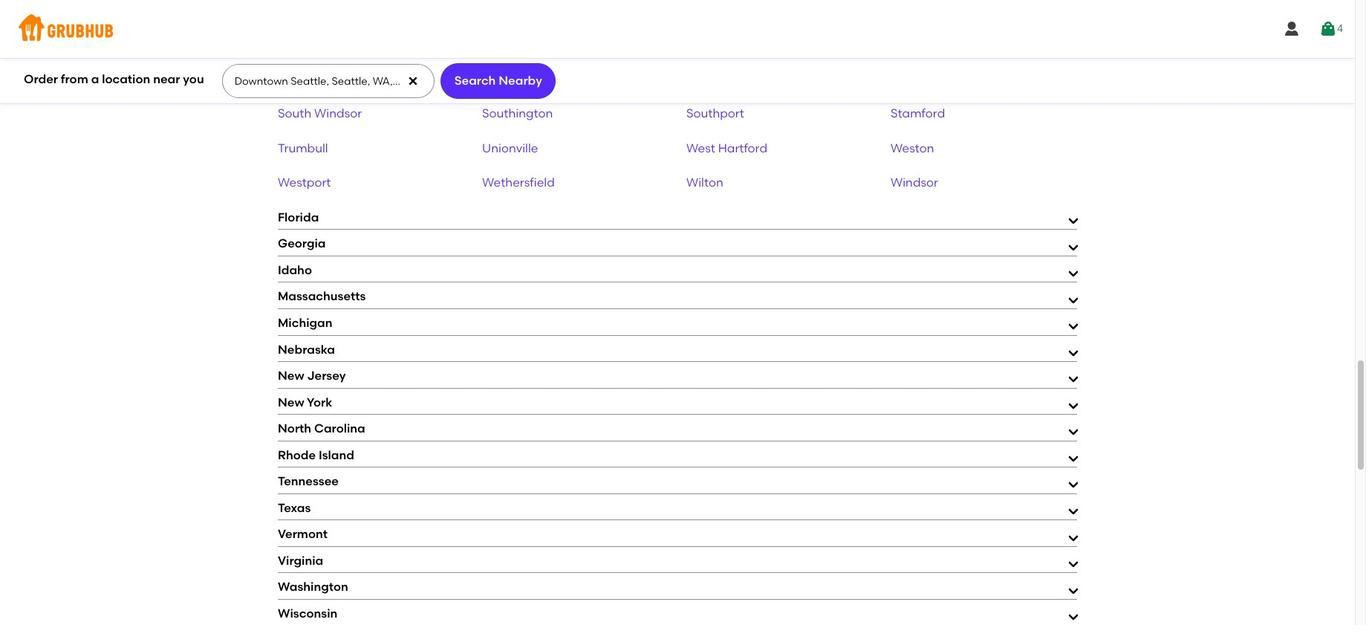 Task type: describe. For each thing, give the bounding box(es) containing it.
washington
[[278, 580, 348, 594]]

tennessee
[[278, 474, 339, 488]]

0 vertical spatial windsor
[[314, 106, 362, 121]]

stamford
[[891, 106, 946, 121]]

you
[[183, 72, 204, 86]]

vermont
[[278, 527, 328, 541]]

south windsor link
[[278, 106, 362, 121]]

search nearby
[[455, 74, 542, 88]]

unionville link
[[482, 141, 538, 155]]

search nearby button
[[441, 63, 556, 99]]

carolina
[[314, 421, 365, 436]]

new york
[[278, 395, 332, 409]]

order
[[24, 72, 58, 86]]

westport
[[278, 176, 331, 190]]

nebraska
[[278, 342, 335, 356]]

wilton link
[[687, 176, 724, 190]]

southington link
[[482, 106, 553, 121]]

trumbull link
[[278, 141, 328, 155]]

near
[[153, 72, 180, 86]]

texas
[[278, 501, 311, 515]]

south windsor
[[278, 106, 362, 121]]

trumbull
[[278, 141, 328, 155]]

svg image
[[1283, 20, 1301, 38]]

rhode
[[278, 448, 316, 462]]

north
[[278, 421, 312, 436]]

west hartford
[[687, 141, 768, 155]]

unionville
[[482, 141, 538, 155]]

4 button
[[1320, 16, 1344, 42]]

weston
[[891, 141, 935, 155]]

ridgefield link
[[278, 72, 336, 86]]

southport link
[[687, 106, 745, 121]]

florida
[[278, 210, 319, 224]]

idaho
[[278, 263, 312, 277]]

Search Address search field
[[222, 65, 433, 97]]

search
[[455, 74, 496, 88]]

main navigation navigation
[[0, 0, 1356, 58]]

georgia
[[278, 237, 326, 251]]

riverside
[[482, 72, 534, 86]]

west
[[687, 141, 716, 155]]

new for new york
[[278, 395, 304, 409]]

westport link
[[278, 176, 331, 190]]

new for new jersey
[[278, 369, 304, 383]]

south
[[278, 106, 312, 121]]

a
[[91, 72, 99, 86]]



Task type: vqa. For each thing, say whether or not it's contained in the screenshot.
Best Sellers TAB
no



Task type: locate. For each thing, give the bounding box(es) containing it.
york
[[307, 395, 332, 409]]

new up new york
[[278, 369, 304, 383]]

windsor down weston
[[891, 176, 939, 190]]

windsor
[[314, 106, 362, 121], [891, 176, 939, 190]]

stamford link
[[891, 106, 946, 121]]

0 vertical spatial new
[[278, 369, 304, 383]]

windsor down the search address search box
[[314, 106, 362, 121]]

from
[[61, 72, 88, 86]]

new jersey
[[278, 369, 346, 383]]

weston link
[[891, 141, 935, 155]]

svg image inside 4 "button"
[[1320, 20, 1338, 38]]

order from a location near you
[[24, 72, 204, 86]]

0 horizontal spatial windsor
[[314, 106, 362, 121]]

jersey
[[307, 369, 346, 383]]

ridgefield
[[278, 72, 336, 86]]

1 vertical spatial svg image
[[407, 75, 419, 87]]

wethersfield link
[[482, 176, 555, 190]]

svg image left search
[[407, 75, 419, 87]]

1 new from the top
[[278, 369, 304, 383]]

new
[[278, 369, 304, 383], [278, 395, 304, 409]]

4
[[1338, 22, 1344, 35]]

nearby
[[499, 74, 542, 88]]

island
[[319, 448, 354, 462]]

north carolina
[[278, 421, 365, 436]]

1 vertical spatial new
[[278, 395, 304, 409]]

0 horizontal spatial svg image
[[407, 75, 419, 87]]

svg image right svg image on the top
[[1320, 20, 1338, 38]]

1 horizontal spatial svg image
[[1320, 20, 1338, 38]]

wisconsin
[[278, 606, 338, 620]]

southport
[[687, 106, 745, 121]]

1 vertical spatial windsor
[[891, 176, 939, 190]]

windsor link
[[891, 176, 939, 190]]

wilton
[[687, 176, 724, 190]]

1 horizontal spatial windsor
[[891, 176, 939, 190]]

michigan
[[278, 316, 333, 330]]

riverside link
[[482, 72, 534, 86]]

location
[[102, 72, 150, 86]]

massachusetts
[[278, 289, 366, 304]]

new up north
[[278, 395, 304, 409]]

hartford
[[718, 141, 768, 155]]

rhode island
[[278, 448, 354, 462]]

0 vertical spatial svg image
[[1320, 20, 1338, 38]]

wethersfield
[[482, 176, 555, 190]]

virginia
[[278, 554, 323, 568]]

west hartford link
[[687, 141, 768, 155]]

2 new from the top
[[278, 395, 304, 409]]

svg image
[[1320, 20, 1338, 38], [407, 75, 419, 87]]

southington
[[482, 106, 553, 121]]



